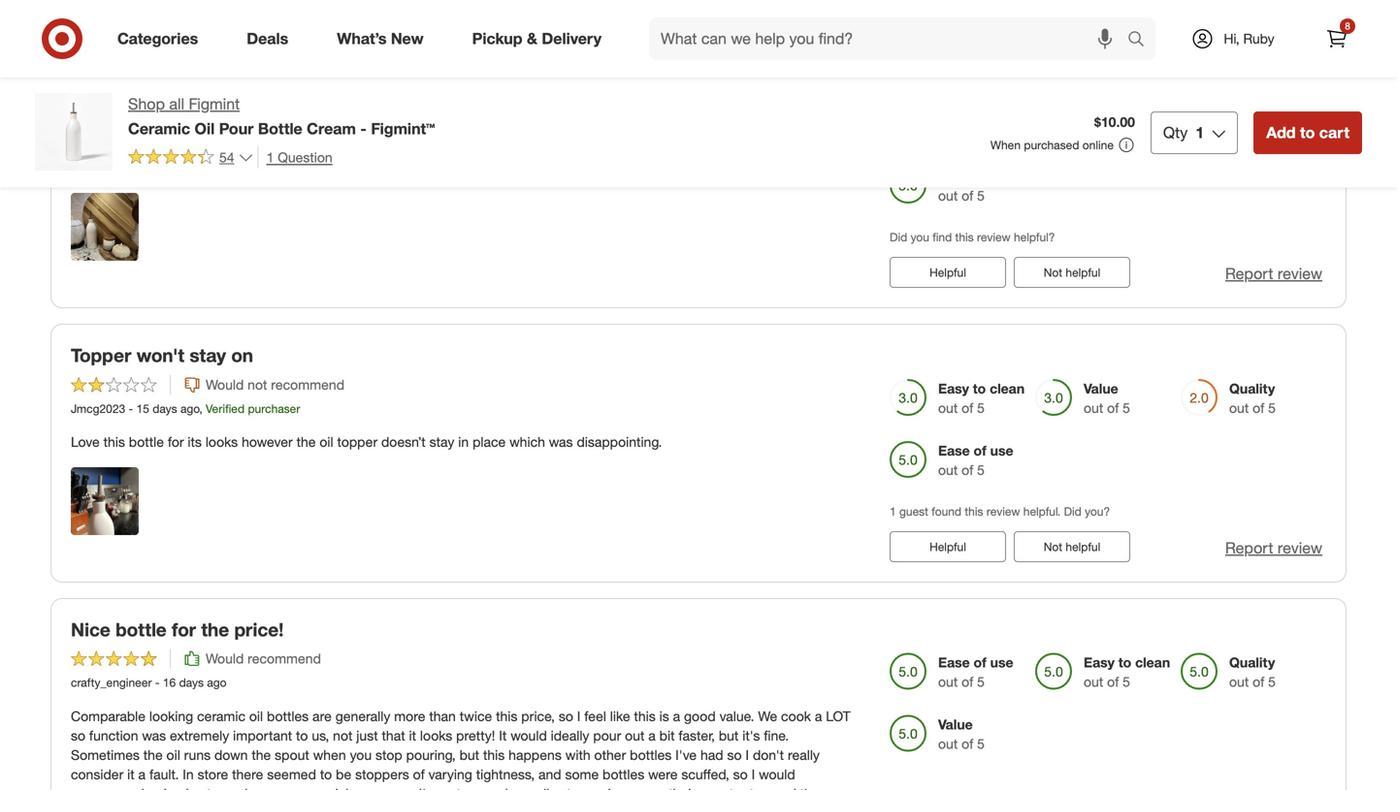 Task type: locate. For each thing, give the bounding box(es) containing it.
0 vertical spatial love
[[71, 159, 100, 176]]

us,
[[312, 727, 329, 744]]

very
[[283, 159, 308, 176]]

1 report review from the top
[[1225, 264, 1322, 283]]

2 quality out of 5 from the top
[[1229, 655, 1276, 691]]

0 vertical spatial quality out of 5
[[1229, 380, 1276, 416]]

ago up 54 link
[[163, 127, 181, 142]]

2 quality from the top
[[1229, 655, 1275, 671]]

in
[[183, 766, 194, 783]]

1 horizontal spatial on
[[650, 786, 665, 791]]

love down the jaycee
[[71, 159, 100, 176]]

pouring,
[[406, 747, 456, 764]]

for
[[168, 434, 184, 451], [172, 619, 196, 641]]

guest review image 1 of 1, zoom in image down jmcg2023
[[71, 468, 139, 535]]

1 horizontal spatial value out of 5
[[1084, 380, 1130, 416]]

1 horizontal spatial you
[[350, 747, 372, 764]]

2 horizontal spatial value out of 5
[[1229, 106, 1276, 142]]

days right the 15
[[153, 401, 177, 416]]

0 vertical spatial report review button
[[1225, 263, 1322, 285]]

1 horizontal spatial in
[[458, 434, 469, 451]]

search
[[1119, 31, 1165, 50]]

on
[[231, 344, 253, 367], [650, 786, 665, 791]]

, left oil
[[181, 127, 185, 142]]

bottle down oil
[[197, 159, 232, 176]]

were
[[648, 766, 678, 783]]

helpful button for figmint fabulous!
[[890, 257, 1006, 288]]

, for fabulous!
[[181, 127, 185, 142]]

report review button
[[1225, 263, 1322, 285], [1225, 537, 1322, 560]]

with up some
[[565, 747, 590, 764]]

oil up 'fault.'
[[166, 747, 180, 764]]

i down don't at bottom
[[751, 766, 755, 783]]

1 would recommend from the top
[[206, 102, 321, 119]]

1 vertical spatial love
[[71, 434, 100, 451]]

really
[[788, 747, 820, 764], [524, 786, 556, 791]]

bottle down the 15
[[129, 434, 164, 451]]

it's
[[262, 159, 279, 176]]

0 vertical spatial figmint
[[71, 70, 136, 92]]

0 horizontal spatial value
[[938, 717, 973, 734]]

stay right doesn't
[[429, 434, 454, 451]]

stores
[[560, 786, 597, 791]]

0 horizontal spatial looks
[[205, 434, 238, 451]]

helpful button down find
[[890, 257, 1006, 288]]

looks
[[205, 434, 238, 451], [420, 727, 452, 744]]

days
[[135, 127, 159, 142], [153, 401, 177, 416], [179, 676, 204, 690]]

this right find
[[955, 230, 974, 244]]

purchaser up it's
[[230, 127, 282, 142]]

1 vertical spatial not
[[1044, 540, 1062, 554]]

not helpful down 'helpful?'
[[1044, 265, 1100, 280]]

guest review image 1 of 1, zoom in image for figmint
[[71, 193, 139, 261]]

not for topper won't stay on
[[1044, 540, 1062, 554]]

and inside comparable looking ceramic oil bottles are generally more than twice this price, so i feel like this is a good value. we cook a lot so function was extremely important to us, not just that it looks pretty! it would ideally pour out a bit faster, but it's fine. sometimes the oil runs down the spout when you stop pouring, but this happens with other bottles i've had so i don't really consider it a fault. in store there seemed to be stoppers of varying tightness, and some bottles were scuffed, so i would recommend going in store where you can pick your own. i'm not sure who really stores vinegar on their counter to need
[[538, 766, 561, 783]]

on down "were"
[[650, 786, 665, 791]]

1 left guest
[[890, 504, 896, 519]]

going
[[148, 786, 182, 791]]

figmint up "shop"
[[71, 70, 136, 92]]

would
[[510, 727, 547, 744], [759, 766, 795, 783]]

spout
[[275, 747, 309, 764]]

1 quality out of 5 from the top
[[1229, 380, 1276, 416]]

their
[[669, 786, 696, 791]]

clean
[[990, 380, 1025, 397], [1135, 655, 1170, 671]]

report review for figmint fabulous!
[[1225, 264, 1322, 283]]

1
[[1196, 123, 1204, 142], [266, 149, 274, 166], [890, 504, 896, 519]]

fine.
[[764, 727, 789, 744]]

report
[[1225, 264, 1273, 283], [1225, 539, 1273, 558]]

use
[[1136, 106, 1159, 123], [990, 442, 1013, 459], [990, 655, 1013, 671]]

would recommend for figmint fabulous!
[[206, 102, 321, 119]]

figmint inside 'shop all figmint ceramic oil pour bottle cream - figmint™'
[[189, 95, 240, 114]]

1 report from the top
[[1225, 264, 1273, 283]]

shop all figmint ceramic oil pour bottle cream - figmint™
[[128, 95, 435, 138]]

1 helpful button from the top
[[890, 257, 1006, 288]]

is
[[659, 708, 669, 725]]

0 horizontal spatial figmint
[[71, 70, 136, 92]]

0 vertical spatial would recommend
[[206, 102, 321, 119]]

verified up 54 link
[[188, 127, 227, 142]]

runs
[[184, 747, 211, 764]]

categories
[[117, 29, 198, 48]]

1 helpful from the top
[[930, 265, 966, 280]]

1 vertical spatial ago
[[180, 401, 199, 416]]

other
[[594, 747, 626, 764]]

0 vertical spatial guest review image 1 of 1, zoom in image
[[71, 193, 139, 261]]

not for figmint fabulous!
[[1044, 265, 1062, 280]]

0 vertical spatial quality
[[1229, 380, 1275, 397]]

was right which
[[549, 434, 573, 451]]

would for nice bottle for the price!
[[206, 651, 244, 668]]

0 vertical spatial not
[[248, 376, 267, 393]]

this down jmcg2023
[[103, 434, 125, 451]]

so up ideally
[[559, 708, 573, 725]]

and right "54" on the left top
[[236, 159, 259, 176]]

1 vertical spatial store
[[200, 786, 231, 791]]

1 vertical spatial i
[[745, 747, 749, 764]]

0 vertical spatial did
[[890, 230, 907, 244]]

not helpful button down 'helpful?'
[[1014, 257, 1130, 288]]

this down the it
[[483, 747, 505, 764]]

15
[[136, 401, 149, 416]]

not down varying
[[441, 786, 461, 791]]

2 helpful from the top
[[1066, 540, 1100, 554]]

1 horizontal spatial easy
[[1084, 655, 1115, 671]]

would recommend
[[206, 102, 321, 119], [206, 651, 321, 668]]

bottles
[[267, 708, 309, 725], [630, 747, 672, 764], [603, 766, 644, 783]]

bottles up vinegar
[[603, 766, 644, 783]]

days right 16
[[179, 676, 204, 690]]

a left 'fault.'
[[138, 766, 146, 783]]

pour
[[219, 119, 254, 138]]

ago for fabulous!
[[163, 127, 181, 142]]

0 vertical spatial verified
[[188, 127, 227, 142]]

1 vertical spatial looks
[[420, 727, 452, 744]]

2 not from the top
[[1044, 540, 1062, 554]]

ago
[[163, 127, 181, 142], [180, 401, 199, 416], [207, 676, 227, 690]]

who
[[495, 786, 520, 791]]

generally
[[335, 708, 390, 725]]

,
[[181, 127, 185, 142], [199, 401, 202, 416]]

lot
[[826, 708, 850, 725]]

with left ease,
[[484, 159, 509, 176]]

0 horizontal spatial was
[[142, 727, 166, 744]]

to
[[1300, 123, 1315, 142], [973, 380, 986, 397], [1118, 655, 1131, 671], [296, 727, 308, 744], [320, 766, 332, 783], [750, 786, 762, 791]]

oil right the dispenses
[[466, 159, 480, 176]]

1 left very
[[266, 149, 274, 166]]

2 would from the top
[[206, 376, 244, 393]]

would recommend for nice bottle for the price!
[[206, 651, 321, 668]]

report for topper won't stay on
[[1225, 539, 1273, 558]]

0 vertical spatial not helpful button
[[1014, 257, 1130, 288]]

consider
[[71, 766, 123, 783]]

2 helpful button from the top
[[890, 532, 1006, 563]]

the down important
[[252, 747, 271, 764]]

1 vertical spatial not
[[333, 727, 353, 744]]

looks up pouring,
[[420, 727, 452, 744]]

store right in
[[197, 766, 228, 783]]

would
[[206, 102, 244, 119], [206, 376, 244, 393], [206, 651, 244, 668]]

i down it's
[[745, 747, 749, 764]]

not down helpful.
[[1044, 540, 1062, 554]]

ceramic
[[128, 119, 190, 138]]

you?
[[1085, 504, 1110, 519]]

0 vertical spatial stay
[[190, 344, 226, 367]]

purchaser for figmint fabulous!
[[230, 127, 282, 142]]

2 report review button from the top
[[1225, 537, 1322, 560]]

stay right the won't
[[190, 344, 226, 367]]

1 vertical spatial report
[[1225, 539, 1273, 558]]

purchaser down would not recommend
[[248, 401, 300, 416]]

looking
[[149, 708, 193, 725]]

add to cart button
[[1254, 111, 1362, 154]]

i left feel
[[577, 708, 581, 725]]

1 horizontal spatial and
[[538, 766, 561, 783]]

helpful button down found
[[890, 532, 1006, 563]]

2 would recommend from the top
[[206, 651, 321, 668]]

1 right qty
[[1196, 123, 1204, 142]]

- right cream
[[360, 119, 367, 138]]

0 vertical spatial days
[[135, 127, 159, 142]]

it right that
[[409, 727, 416, 744]]

3 would from the top
[[206, 651, 244, 668]]

0 horizontal spatial 1
[[266, 149, 274, 166]]

did left you?
[[1064, 504, 1082, 519]]

1 vertical spatial quality
[[1229, 655, 1275, 671]]

0 vertical spatial would
[[510, 727, 547, 744]]

1 vertical spatial on
[[650, 786, 665, 791]]

than
[[429, 708, 456, 725]]

the
[[103, 159, 123, 176], [296, 434, 316, 451], [201, 619, 229, 641], [143, 747, 163, 764], [252, 747, 271, 764]]

not helpful button
[[1014, 257, 1130, 288], [1014, 532, 1130, 563]]

i've
[[675, 747, 697, 764]]

0 horizontal spatial on
[[231, 344, 253, 367]]

would up pour
[[206, 102, 244, 119]]

this
[[171, 159, 193, 176], [955, 230, 974, 244], [103, 434, 125, 451], [965, 504, 983, 519], [496, 708, 517, 725], [634, 708, 656, 725], [483, 747, 505, 764]]

What can we help you find? suggestions appear below search field
[[649, 17, 1132, 60]]

0 horizontal spatial value out of 5
[[938, 717, 985, 753]]

days for won't
[[153, 401, 177, 416]]

not helpful for figmint fabulous!
[[1044, 265, 1100, 280]]

1 not helpful button from the top
[[1014, 257, 1130, 288]]

purchaser
[[230, 127, 282, 142], [248, 401, 300, 416]]

on up would not recommend
[[231, 344, 253, 367]]

1 quality from the top
[[1229, 380, 1275, 397]]

verified up however
[[206, 401, 245, 416]]

helpful for topper won't stay on
[[930, 540, 966, 554]]

your
[[356, 786, 383, 791]]

1 guest review image 1 of 1, zoom in image from the top
[[71, 193, 139, 261]]

1 vertical spatial 1
[[266, 149, 274, 166]]

so right had
[[727, 747, 742, 764]]

1 vertical spatial report review
[[1225, 539, 1322, 558]]

quality out of 5 for easy to clean out of 5
[[1229, 655, 1276, 691]]

1 vertical spatial value out of 5
[[1084, 380, 1130, 416]]

helpful for figmint fabulous!
[[1066, 265, 1100, 280]]

0 vertical spatial not
[[1044, 265, 1062, 280]]

this down jaycee - 13 days ago , verified purchaser
[[171, 159, 193, 176]]

2 vertical spatial 1
[[890, 504, 896, 519]]

days right 13
[[135, 127, 159, 142]]

1 vertical spatial it
[[127, 766, 135, 783]]

1 vertical spatial in
[[186, 786, 196, 791]]

0 vertical spatial helpful button
[[890, 257, 1006, 288]]

what's new
[[337, 29, 424, 48]]

was down looking
[[142, 727, 166, 744]]

1 report review button from the top
[[1225, 263, 1322, 285]]

with
[[484, 159, 509, 176], [565, 747, 590, 764]]

not right us,
[[333, 727, 353, 744]]

bottles up important
[[267, 708, 309, 725]]

1 horizontal spatial with
[[565, 747, 590, 764]]

would up jmcg2023 - 15 days ago , verified purchaser
[[206, 376, 244, 393]]

ease of use out of 5
[[1084, 106, 1159, 142], [938, 442, 1013, 479], [938, 655, 1013, 691]]

- left 13
[[111, 127, 115, 142]]

guest review image 1 of 1, zoom in image down look
[[71, 193, 139, 261]]

would for figmint fabulous!
[[206, 102, 244, 119]]

in down in
[[186, 786, 196, 791]]

and
[[236, 159, 259, 176], [538, 766, 561, 783]]

it
[[499, 727, 507, 744]]

1 vertical spatial for
[[172, 619, 196, 641]]

2 report from the top
[[1225, 539, 1273, 558]]

you left find
[[911, 230, 929, 244]]

1 vertical spatial ,
[[199, 401, 202, 416]]

place
[[473, 434, 506, 451]]

quality for value out of 5
[[1229, 380, 1275, 397]]

0 vertical spatial on
[[231, 344, 253, 367]]

0 vertical spatial helpful
[[930, 265, 966, 280]]

guest review image 1 of 1, zoom in image
[[71, 193, 139, 261], [71, 468, 139, 535]]

did
[[890, 230, 907, 244], [1064, 504, 1082, 519]]

recommend down consider
[[71, 786, 144, 791]]

0 horizontal spatial in
[[186, 786, 196, 791]]

purchaser for topper won't stay on
[[248, 401, 300, 416]]

would recommend up the bottle
[[206, 102, 321, 119]]

1 horizontal spatial value
[[1084, 380, 1118, 397]]

faster,
[[679, 727, 715, 744]]

2 guest review image 1 of 1, zoom in image from the top
[[71, 468, 139, 535]]

helpful for figmint fabulous!
[[930, 265, 966, 280]]

1 love from the top
[[71, 159, 100, 176]]

in left place
[[458, 434, 469, 451]]

0 vertical spatial clean
[[990, 380, 1025, 397]]

would up happens
[[510, 727, 547, 744]]

not helpful for topper won't stay on
[[1044, 540, 1100, 554]]

pickup & delivery
[[472, 29, 602, 48]]

- left 16
[[155, 676, 160, 690]]

1 helpful from the top
[[1066, 265, 1100, 280]]

recommend up the bottle
[[248, 102, 321, 119]]

1 vertical spatial bottle
[[129, 434, 164, 451]]

value out of 5
[[1229, 106, 1276, 142], [1084, 380, 1130, 416], [938, 717, 985, 753]]

1 horizontal spatial not
[[333, 727, 353, 744]]

would down don't at bottom
[[759, 766, 795, 783]]

varying
[[428, 766, 472, 783]]

1 not helpful from the top
[[1044, 265, 1100, 280]]

not
[[248, 376, 267, 393], [333, 727, 353, 744], [441, 786, 461, 791]]

54
[[219, 149, 234, 166]]

2 vertical spatial ago
[[207, 676, 227, 690]]

cream
[[307, 119, 356, 138]]

you down seemed
[[276, 786, 298, 791]]

but down value.
[[719, 727, 739, 744]]

1 vertical spatial report review button
[[1225, 537, 1322, 560]]

-
[[360, 119, 367, 138], [111, 127, 115, 142], [129, 401, 133, 416], [155, 676, 160, 690]]

2 vertical spatial bottle
[[116, 619, 167, 641]]

oil up important
[[249, 708, 263, 725]]

1 horizontal spatial 1
[[890, 504, 896, 519]]

- for jaycee - 13 days ago , verified purchaser
[[111, 127, 115, 142]]

0 vertical spatial easy
[[938, 380, 969, 397]]

0 vertical spatial with
[[484, 159, 509, 176]]

verified for figmint fabulous!
[[188, 127, 227, 142]]

0 vertical spatial report review
[[1225, 264, 1322, 283]]

but down pretty!
[[459, 747, 479, 764]]

1 horizontal spatial really
[[788, 747, 820, 764]]

store down down
[[200, 786, 231, 791]]

ago up ceramic
[[207, 676, 227, 690]]

for left its
[[168, 434, 184, 451]]

0 vertical spatial ago
[[163, 127, 181, 142]]

0 vertical spatial easy to clean out of 5
[[938, 380, 1025, 416]]

helpful?
[[1014, 230, 1055, 244]]

not down 'helpful?'
[[1044, 265, 1062, 280]]

you
[[911, 230, 929, 244], [350, 747, 372, 764], [276, 786, 298, 791]]

2 horizontal spatial value
[[1229, 106, 1264, 123]]

a left the bit
[[648, 727, 656, 744]]

helpful down found
[[930, 540, 966, 554]]

1 question link
[[258, 146, 332, 169]]

look
[[126, 159, 152, 176]]

1 vertical spatial you
[[350, 747, 372, 764]]

not helpful button for topper won't stay on
[[1014, 532, 1130, 563]]

really right who
[[524, 786, 556, 791]]

stay
[[190, 344, 226, 367], [429, 434, 454, 451]]

1 not from the top
[[1044, 265, 1062, 280]]

not up however
[[248, 376, 267, 393]]

for up 16
[[172, 619, 196, 641]]

really down fine.
[[788, 747, 820, 764]]

1 vertical spatial but
[[459, 747, 479, 764]]

1 horizontal spatial would
[[759, 766, 795, 783]]

2 not helpful button from the top
[[1014, 532, 1130, 563]]

bottles up "were"
[[630, 747, 672, 764]]

topper
[[337, 434, 377, 451]]

helpful down find
[[930, 265, 966, 280]]

report review button for figmint fabulous!
[[1225, 263, 1322, 285]]

1 vertical spatial verified
[[206, 401, 245, 416]]

love down jmcg2023
[[71, 434, 100, 451]]

looks right its
[[205, 434, 238, 451]]

recommend down the price!
[[248, 651, 321, 668]]

2 love from the top
[[71, 434, 100, 451]]

, up its
[[199, 401, 202, 416]]

love
[[71, 159, 100, 176], [71, 434, 100, 451]]

recommend up however
[[271, 376, 344, 393]]

1 vertical spatial not helpful button
[[1014, 532, 1130, 563]]

2 report review from the top
[[1225, 539, 1322, 558]]

bottle right the nice
[[116, 619, 167, 641]]

store
[[197, 766, 228, 783], [200, 786, 231, 791]]

1 vertical spatial would recommend
[[206, 651, 321, 668]]

1 vertical spatial days
[[153, 401, 177, 416]]

- left the 15
[[129, 401, 133, 416]]

1 would from the top
[[206, 102, 244, 119]]

and down happens
[[538, 766, 561, 783]]

1 horizontal spatial did
[[1064, 504, 1082, 519]]

1 vertical spatial purchaser
[[248, 401, 300, 416]]

2 not helpful from the top
[[1044, 540, 1100, 554]]

where
[[235, 786, 272, 791]]

2 helpful from the top
[[930, 540, 966, 554]]

out
[[1084, 125, 1103, 142], [1229, 125, 1249, 142], [938, 187, 958, 204], [938, 399, 958, 416], [1084, 399, 1103, 416], [1229, 399, 1249, 416], [938, 462, 958, 479], [938, 674, 958, 691], [1084, 674, 1103, 691], [1229, 674, 1249, 691], [625, 727, 645, 744], [938, 736, 958, 753]]

so up sometimes
[[71, 727, 85, 744]]

i
[[577, 708, 581, 725], [745, 747, 749, 764], [751, 766, 755, 783]]

1 horizontal spatial figmint
[[189, 95, 240, 114]]

2 vertical spatial not
[[441, 786, 461, 791]]

1 vertical spatial guest review image 1 of 1, zoom in image
[[71, 468, 139, 535]]



Task type: vqa. For each thing, say whether or not it's contained in the screenshot.
Ceramic
yes



Task type: describe. For each thing, give the bounding box(es) containing it.
0 vertical spatial store
[[197, 766, 228, 783]]

1 vertical spatial clean
[[1135, 655, 1170, 671]]

2 vertical spatial value
[[938, 717, 973, 734]]

guest review image 1 of 1, zoom in image for topper
[[71, 468, 139, 535]]

8
[[1345, 20, 1350, 32]]

so up counter
[[733, 766, 748, 783]]

1 vertical spatial easy to clean out of 5
[[1084, 655, 1170, 691]]

price-
[[312, 159, 348, 176]]

all
[[169, 95, 184, 114]]

0 horizontal spatial but
[[459, 747, 479, 764]]

ruby
[[1243, 30, 1274, 47]]

2 vertical spatial bottles
[[603, 766, 644, 783]]

1 vertical spatial would
[[759, 766, 795, 783]]

new
[[391, 29, 424, 48]]

out of 5
[[938, 187, 985, 204]]

sure
[[465, 786, 491, 791]]

a left lot
[[815, 708, 822, 725]]

0 vertical spatial use
[[1136, 106, 1159, 123]]

i'm
[[419, 786, 438, 791]]

own.
[[387, 786, 415, 791]]

1 for 1 question
[[266, 149, 274, 166]]

ideally
[[551, 727, 589, 744]]

0 horizontal spatial easy to clean out of 5
[[938, 380, 1025, 416]]

16
[[163, 676, 176, 690]]

the left the price!
[[201, 619, 229, 641]]

looks inside comparable looking ceramic oil bottles are generally more than twice this price, so i feel like this is a good value. we cook a lot so function was extremely important to us, not just that it looks pretty! it would ideally pour out a bit faster, but it's fine. sometimes the oil runs down the spout when you stop pouring, but this happens with other bottles i've had so i don't really consider it a fault. in store there seemed to be stoppers of varying tightness, and some bottles were scuffed, so i would recommend going in store where you can pick your own. i'm not sure who really stores vinegar on their counter to need
[[420, 727, 452, 744]]

a right is
[[673, 708, 680, 725]]

0 horizontal spatial really
[[524, 786, 556, 791]]

purchased
[[1024, 138, 1079, 152]]

would not recommend
[[206, 376, 344, 393]]

1 vertical spatial value
[[1084, 380, 1118, 397]]

don't
[[753, 747, 784, 764]]

1 vertical spatial bottles
[[630, 747, 672, 764]]

image of ceramic oil pour bottle cream - figmint™ image
[[35, 93, 113, 171]]

pretty!
[[456, 727, 495, 744]]

1 for 1 guest found this review helpful. did you?
[[890, 504, 896, 519]]

tightness,
[[476, 766, 535, 783]]

deals link
[[230, 17, 313, 60]]

love the look of this bottle and it's very price-friendly. dispenses oil with ease, mess-free.
[[71, 159, 613, 176]]

love for topper won't stay on
[[71, 434, 100, 451]]

1 vertical spatial use
[[990, 442, 1013, 459]]

0 vertical spatial for
[[168, 434, 184, 451]]

of inside comparable looking ceramic oil bottles are generally more than twice this price, so i feel like this is a good value. we cook a lot so function was extremely important to us, not just that it looks pretty! it would ideally pour out a bit faster, but it's fine. sometimes the oil runs down the spout when you stop pouring, but this happens with other bottles i've had so i don't really consider it a fault. in store there seemed to be stoppers of varying tightness, and some bottles were scuffed, so i would recommend going in store where you can pick your own. i'm not sure who really stores vinegar on their counter to need
[[413, 766, 425, 783]]

1 horizontal spatial was
[[549, 434, 573, 451]]

fault.
[[149, 766, 179, 783]]

which
[[509, 434, 545, 451]]

the left look
[[103, 159, 123, 176]]

0 horizontal spatial clean
[[990, 380, 1025, 397]]

days for fabulous!
[[135, 127, 159, 142]]

crafty_engineer - 16 days ago
[[71, 676, 227, 690]]

0 horizontal spatial not
[[248, 376, 267, 393]]

helpful for topper won't stay on
[[1066, 540, 1100, 554]]

the up 'fault.'
[[143, 747, 163, 764]]

doesn't
[[381, 434, 426, 451]]

mess-
[[548, 159, 586, 176]]

report review for topper won't stay on
[[1225, 539, 1322, 558]]

report for figmint fabulous!
[[1225, 264, 1273, 283]]

what's
[[337, 29, 387, 48]]

value.
[[719, 708, 754, 725]]

0 horizontal spatial you
[[276, 786, 298, 791]]

nice bottle for the price!
[[71, 619, 284, 641]]

2 vertical spatial use
[[990, 655, 1013, 671]]

with inside comparable looking ceramic oil bottles are generally more than twice this price, so i feel like this is a good value. we cook a lot so function was extremely important to us, not just that it looks pretty! it would ideally pour out a bit faster, but it's fine. sometimes the oil runs down the spout when you stop pouring, but this happens with other bottles i've had so i don't really consider it a fault. in store there seemed to be stoppers of varying tightness, and some bottles were scuffed, so i would recommend going in store where you can pick your own. i'm not sure who really stores vinegar on their counter to need
[[565, 747, 590, 764]]

0 vertical spatial bottles
[[267, 708, 309, 725]]

in inside comparable looking ceramic oil bottles are generally more than twice this price, so i feel like this is a good value. we cook a lot so function was extremely important to us, not just that it looks pretty! it would ideally pour out a bit faster, but it's fine. sometimes the oil runs down the spout when you stop pouring, but this happens with other bottles i've had so i don't really consider it a fault. in store there seemed to be stoppers of varying tightness, and some bottles were scuffed, so i would recommend going in store where you can pick your own. i'm not sure who really stores vinegar on their counter to need
[[186, 786, 196, 791]]

0 vertical spatial value
[[1229, 106, 1264, 123]]

its
[[188, 434, 202, 451]]

would for topper won't stay on
[[206, 376, 244, 393]]

had
[[700, 747, 723, 764]]

are
[[312, 708, 332, 725]]

0 vertical spatial ease
[[1084, 106, 1115, 123]]

qty 1
[[1163, 123, 1204, 142]]

the right however
[[296, 434, 316, 451]]

1 vertical spatial did
[[1064, 504, 1082, 519]]

was inside comparable looking ceramic oil bottles are generally more than twice this price, so i feel like this is a good value. we cook a lot so function was extremely important to us, not just that it looks pretty! it would ideally pour out a bit faster, but it's fine. sometimes the oil runs down the spout when you stop pouring, but this happens with other bottles i've had so i don't really consider it a fault. in store there seemed to be stoppers of varying tightness, and some bottles were scuffed, so i would recommend going in store where you can pick your own. i'm not sure who really stores vinegar on their counter to need
[[142, 727, 166, 744]]

scuffed,
[[681, 766, 729, 783]]

1 horizontal spatial it
[[409, 727, 416, 744]]

however
[[242, 434, 293, 451]]

verified for topper won't stay on
[[206, 401, 245, 416]]

54 link
[[128, 146, 254, 170]]

2 horizontal spatial 1
[[1196, 123, 1204, 142]]

be
[[336, 766, 351, 783]]

nice
[[71, 619, 110, 641]]

, for won't
[[199, 401, 202, 416]]

that
[[382, 727, 405, 744]]

0 horizontal spatial easy
[[938, 380, 969, 397]]

this up the it
[[496, 708, 517, 725]]

0 horizontal spatial would
[[510, 727, 547, 744]]

0 vertical spatial i
[[577, 708, 581, 725]]

categories link
[[101, 17, 222, 60]]

0 vertical spatial ease of use out of 5
[[1084, 106, 1159, 142]]

shop
[[128, 95, 165, 114]]

0 horizontal spatial with
[[484, 159, 509, 176]]

dispenses
[[398, 159, 462, 176]]

we
[[758, 708, 777, 725]]

1 horizontal spatial i
[[745, 747, 749, 764]]

deals
[[247, 29, 288, 48]]

sometimes
[[71, 747, 140, 764]]

did you find this review helpful?
[[890, 230, 1055, 244]]

1 vertical spatial easy
[[1084, 655, 1115, 671]]

1 vertical spatial ease
[[938, 442, 970, 459]]

0 vertical spatial looks
[[205, 434, 238, 451]]

- for crafty_engineer - 16 days ago
[[155, 676, 160, 690]]

helpful.
[[1023, 504, 1061, 519]]

just
[[356, 727, 378, 744]]

0 vertical spatial and
[[236, 159, 259, 176]]

add to cart
[[1266, 123, 1349, 142]]

oil left topper
[[320, 434, 333, 451]]

stop
[[375, 747, 402, 764]]

ago for won't
[[180, 401, 199, 416]]

2 vertical spatial i
[[751, 766, 755, 783]]

friendly.
[[348, 159, 395, 176]]

out inside comparable looking ceramic oil bottles are generally more than twice this price, so i feel like this is a good value. we cook a lot so function was extremely important to us, not just that it looks pretty! it would ideally pour out a bit faster, but it's fine. sometimes the oil runs down the spout when you stop pouring, but this happens with other bottles i've had so i don't really consider it a fault. in store there seemed to be stoppers of varying tightness, and some bottles were scuffed, so i would recommend going in store where you can pick your own. i'm not sure who really stores vinegar on their counter to need
[[625, 727, 645, 744]]

jmcg2023
[[71, 401, 125, 416]]

1 guest found this review helpful. did you?
[[890, 504, 1110, 519]]

hi,
[[1224, 30, 1239, 47]]

jaycee
[[71, 127, 107, 142]]

search button
[[1119, 17, 1165, 64]]

counter
[[699, 786, 746, 791]]

ceramic
[[197, 708, 245, 725]]

2 horizontal spatial not
[[441, 786, 461, 791]]

1 vertical spatial stay
[[429, 434, 454, 451]]

0 horizontal spatial it
[[127, 766, 135, 783]]

like
[[610, 708, 630, 725]]

disappointing.
[[577, 434, 662, 451]]

love this bottle for its looks however the oil topper doesn't stay in place which was disappointing.
[[71, 434, 662, 451]]

figmint fabulous!
[[71, 70, 226, 92]]

twice
[[460, 708, 492, 725]]

topper won't stay on
[[71, 344, 253, 367]]

- inside 'shop all figmint ceramic oil pour bottle cream - figmint™'
[[360, 119, 367, 138]]

jmcg2023 - 15 days ago , verified purchaser
[[71, 401, 300, 416]]

bottle
[[258, 119, 302, 138]]

to inside button
[[1300, 123, 1315, 142]]

important
[[233, 727, 292, 744]]

recommend inside comparable looking ceramic oil bottles are generally more than twice this price, so i feel like this is a good value. we cook a lot so function was extremely important to us, not just that it looks pretty! it would ideally pour out a bit faster, but it's fine. sometimes the oil runs down the spout when you stop pouring, but this happens with other bottles i've had so i don't really consider it a fault. in store there seemed to be stoppers of varying tightness, and some bottles were scuffed, so i would recommend going in store where you can pick your own. i'm not sure who really stores vinegar on their counter to need
[[71, 786, 144, 791]]

- for jmcg2023 - 15 days ago , verified purchaser
[[129, 401, 133, 416]]

add
[[1266, 123, 1296, 142]]

quality for easy to clean out of 5
[[1229, 655, 1275, 671]]

what's new link
[[320, 17, 448, 60]]

1 question
[[266, 149, 332, 166]]

0 vertical spatial really
[[788, 747, 820, 764]]

crafty_engineer
[[71, 676, 152, 690]]

helpful button for topper won't stay on
[[890, 532, 1006, 563]]

quality out of 5 for value out of 5
[[1229, 380, 1276, 416]]

qty
[[1163, 123, 1188, 142]]

0 vertical spatial value out of 5
[[1229, 106, 1276, 142]]

free.
[[586, 159, 613, 176]]

comparable
[[71, 708, 145, 725]]

1 vertical spatial ease of use out of 5
[[938, 442, 1013, 479]]

not helpful button for figmint fabulous!
[[1014, 257, 1130, 288]]

2 vertical spatial ease of use out of 5
[[938, 655, 1013, 691]]

on inside comparable looking ceramic oil bottles are generally more than twice this price, so i feel like this is a good value. we cook a lot so function was extremely important to us, not just that it looks pretty! it would ideally pour out a bit faster, but it's fine. sometimes the oil runs down the spout when you stop pouring, but this happens with other bottles i've had so i don't really consider it a fault. in store there seemed to be stoppers of varying tightness, and some bottles were scuffed, so i would recommend going in store where you can pick your own. i'm not sure who really stores vinegar on their counter to need
[[650, 786, 665, 791]]

2 vertical spatial days
[[179, 676, 204, 690]]

2 vertical spatial ease
[[938, 655, 970, 671]]

0 horizontal spatial stay
[[190, 344, 226, 367]]

it's
[[742, 727, 760, 744]]

cook
[[781, 708, 811, 725]]

0 vertical spatial bottle
[[197, 159, 232, 176]]

this left is
[[634, 708, 656, 725]]

love for figmint fabulous!
[[71, 159, 100, 176]]

this right found
[[965, 504, 983, 519]]

report review button for topper won't stay on
[[1225, 537, 1322, 560]]

0 vertical spatial you
[[911, 230, 929, 244]]

seemed
[[267, 766, 316, 783]]

0 vertical spatial in
[[458, 434, 469, 451]]

comparable looking ceramic oil bottles are generally more than twice this price, so i feel like this is a good value. we cook a lot so function was extremely important to us, not just that it looks pretty! it would ideally pour out a bit faster, but it's fine. sometimes the oil runs down the spout when you stop pouring, but this happens with other bottles i've had so i don't really consider it a fault. in store there seemed to be stoppers of varying tightness, and some bottles were scuffed, so i would recommend going in store where you can pick your own. i'm not sure who really stores vinegar on their counter to need
[[71, 708, 854, 791]]

8 link
[[1316, 17, 1358, 60]]

online
[[1082, 138, 1114, 152]]

0 vertical spatial but
[[719, 727, 739, 744]]

there
[[232, 766, 263, 783]]

can
[[301, 786, 323, 791]]

some
[[565, 766, 599, 783]]

pickup & delivery link
[[456, 17, 626, 60]]

fabulous!
[[141, 70, 226, 92]]

pick
[[327, 786, 353, 791]]

guest
[[899, 504, 928, 519]]

question
[[278, 149, 332, 166]]



